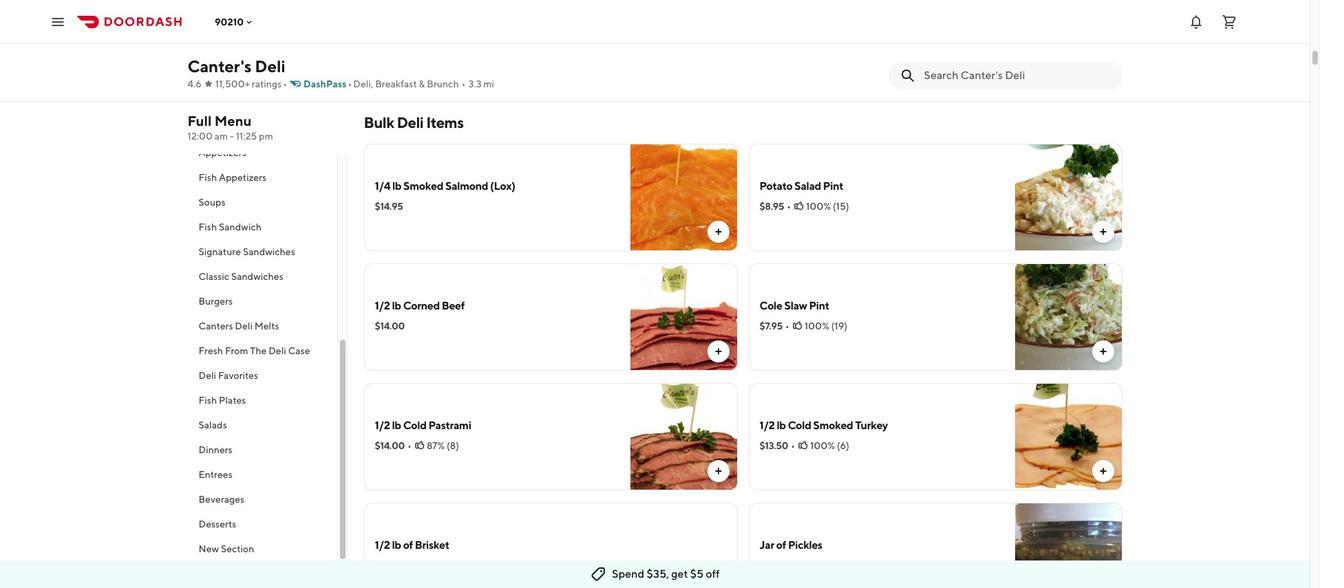 Task type: vqa. For each thing, say whether or not it's contained in the screenshot.
Cole Slaw Pint image
yes



Task type: locate. For each thing, give the bounding box(es) containing it.
1 horizontal spatial of
[[776, 539, 786, 552]]

1/4
[[375, 180, 390, 193]]

appetizers button
[[188, 140, 337, 165]]

of right the jar
[[776, 539, 786, 552]]

dashpass •
[[304, 78, 352, 90]]

11:25
[[236, 131, 257, 142]]

new section button
[[188, 537, 337, 562]]

$14.00 down 1/2 lb cold pastrami
[[375, 441, 405, 452]]

entrees
[[199, 470, 233, 481]]

smoked right 1/4
[[404, 180, 444, 193]]

add item to cart image
[[1098, 466, 1109, 477]]

• right $8.95
[[787, 201, 791, 212]]

1 horizontal spatial $13.50
[[760, 441, 788, 452]]

cold for smoked
[[788, 419, 811, 432]]

fish down "soups"
[[199, 222, 217, 233]]

$13.50 for $13.50 •
[[760, 441, 788, 452]]

deli left melts
[[235, 321, 253, 332]]

full
[[188, 113, 212, 129]]

$14.00 •
[[375, 441, 412, 452]]

0 vertical spatial 100%
[[806, 201, 831, 212]]

salad
[[795, 180, 821, 193]]

1 vertical spatial $14.00
[[375, 441, 405, 452]]

lb left brisket
[[392, 539, 401, 552]]

deli up the ratings
[[255, 56, 286, 76]]

1/2
[[375, 299, 390, 313], [375, 419, 390, 432], [760, 419, 775, 432], [375, 539, 390, 552]]

• right $7.95
[[786, 321, 790, 332]]

fresh from the deli case button
[[188, 339, 337, 364]]

0 vertical spatial fish
[[199, 172, 217, 183]]

soups button
[[188, 190, 337, 215]]

2 vertical spatial fish
[[199, 395, 217, 406]]

fish appetizers button
[[188, 165, 337, 190]]

0 vertical spatial $14.00
[[375, 321, 405, 332]]

3.3
[[469, 78, 482, 90]]

new section
[[199, 544, 254, 555]]

• left the deli,
[[348, 78, 352, 90]]

potato salad pint image
[[1015, 144, 1123, 251]]

0 vertical spatial appetizers
[[199, 147, 246, 158]]

90210
[[215, 16, 244, 27]]

100% (15)
[[806, 201, 849, 212]]

signature
[[199, 246, 241, 257]]

corned
[[403, 299, 440, 313]]

deli favorites button
[[188, 364, 337, 388]]

1/2 lb cold smoked turkey image
[[1015, 383, 1123, 491]]

bulk
[[364, 114, 394, 131]]

appetizers
[[199, 147, 246, 158], [219, 172, 267, 183]]

0 vertical spatial sandwiches
[[243, 246, 295, 257]]

$13.50 •
[[760, 441, 795, 452]]

1 cold from the left
[[403, 419, 427, 432]]

$8.95 •
[[760, 201, 791, 212]]

lb left corned at the bottom left of page
[[392, 299, 401, 313]]

1 vertical spatial $13.50
[[375, 560, 404, 571]]

slaw
[[785, 299, 807, 313]]

0 vertical spatial $13.50
[[760, 441, 788, 452]]

canters deli melts
[[199, 321, 279, 332]]

add item to cart image
[[713, 227, 724, 238], [1098, 227, 1109, 238], [713, 346, 724, 357], [1098, 346, 1109, 357], [713, 466, 724, 477]]

items
[[426, 114, 464, 131]]

$13.50
[[760, 441, 788, 452], [375, 560, 404, 571]]

2 vertical spatial 100%
[[810, 441, 835, 452]]

from
[[225, 346, 248, 357]]

0 vertical spatial smoked
[[404, 180, 444, 193]]

appetizers down the am
[[199, 147, 246, 158]]

• for dashpass •
[[348, 78, 352, 90]]

the
[[250, 346, 267, 357]]

1/2 up $14.00 •
[[375, 419, 390, 432]]

sandwiches down fish sandwich button
[[243, 246, 295, 257]]

beverages
[[199, 494, 245, 505]]

deli,
[[353, 78, 373, 90]]

1 horizontal spatial cold
[[788, 419, 811, 432]]

fish left plates
[[199, 395, 217, 406]]

lb
[[392, 180, 402, 193], [392, 299, 401, 313], [392, 419, 401, 432], [777, 419, 786, 432], [392, 539, 401, 552]]

100%
[[806, 201, 831, 212], [805, 321, 830, 332], [810, 441, 835, 452]]

jar of pickles
[[760, 539, 823, 552]]

classic sandwiches
[[199, 271, 283, 282]]

deli right the
[[269, 346, 286, 357]]

1/2 for 1/2 lb cold smoked turkey
[[760, 419, 775, 432]]

lb up $14.00 •
[[392, 419, 401, 432]]

cole
[[760, 299, 783, 313]]

dinners
[[199, 445, 233, 456]]

of left brisket
[[403, 539, 413, 552]]

100% for lb
[[810, 441, 835, 452]]

1 vertical spatial sandwiches
[[231, 271, 283, 282]]

• right the ratings
[[283, 78, 287, 90]]

fish for fish appetizers
[[199, 172, 217, 183]]

cole slaw pint image
[[1015, 264, 1123, 371]]

1 vertical spatial appetizers
[[219, 172, 267, 183]]

• down 1/2 lb cold smoked turkey
[[791, 441, 795, 452]]

add item to cart image for cole slaw pint
[[1098, 346, 1109, 357]]

canter's
[[188, 56, 252, 76]]

$13.50 down 1/2 lb cold smoked turkey
[[760, 441, 788, 452]]

deli inside button
[[235, 321, 253, 332]]

1 vertical spatial pint
[[809, 299, 830, 313]]

0 items, open order cart image
[[1221, 13, 1238, 30]]

• down 1/2 lb cold pastrami
[[408, 441, 412, 452]]

lb right 1/4
[[392, 180, 402, 193]]

$8.95
[[760, 201, 784, 212]]

(6)
[[837, 441, 850, 452]]

fish appetizers
[[199, 172, 267, 183]]

lb for 1/2 lb cold pastrami
[[392, 419, 401, 432]]

100% for slaw
[[805, 321, 830, 332]]

0 vertical spatial pint
[[823, 180, 844, 193]]

1 fish from the top
[[199, 172, 217, 183]]

fresh
[[199, 346, 223, 357]]

$14.00
[[375, 321, 405, 332], [375, 441, 405, 452]]

cold up $13.50 •
[[788, 419, 811, 432]]

sandwiches down signature sandwiches button
[[231, 271, 283, 282]]

2 $14.00 from the top
[[375, 441, 405, 452]]

sandwiches for signature sandwiches
[[243, 246, 295, 257]]

cold up $14.00 •
[[403, 419, 427, 432]]

burgers
[[199, 296, 233, 307]]

2 fish from the top
[[199, 222, 217, 233]]

spend $35, get $5 off
[[612, 568, 720, 581]]

1 horizontal spatial smoked
[[813, 419, 853, 432]]

87% (8)
[[427, 441, 459, 452]]

0 horizontal spatial $13.50
[[375, 560, 404, 571]]

(19)
[[832, 321, 848, 332]]

smoked
[[404, 180, 444, 193], [813, 419, 853, 432]]

deli down 'fresh'
[[199, 370, 216, 381]]

87%
[[427, 441, 445, 452]]

pm
[[259, 131, 273, 142]]

lb up $13.50 •
[[777, 419, 786, 432]]

fish up "soups"
[[199, 172, 217, 183]]

1 vertical spatial 100%
[[805, 321, 830, 332]]

cold
[[403, 419, 427, 432], [788, 419, 811, 432]]

appetizers inside appetizers button
[[199, 147, 246, 158]]

1/2 up $13.50 •
[[760, 419, 775, 432]]

appetizers inside fish appetizers button
[[219, 172, 267, 183]]

desserts
[[199, 519, 236, 530]]

1 vertical spatial fish
[[199, 222, 217, 233]]

2 of from the left
[[776, 539, 786, 552]]

100% down 1/2 lb cold smoked turkey
[[810, 441, 835, 452]]

pint up 100% (15)
[[823, 180, 844, 193]]

menu
[[215, 113, 252, 129]]

3 fish from the top
[[199, 395, 217, 406]]

$14.00 down '1/2 lb corned beef'
[[375, 321, 405, 332]]

bulk deli items
[[364, 114, 464, 131]]

fish sandwich button
[[188, 215, 337, 240]]

$14.00 for $14.00 •
[[375, 441, 405, 452]]

$13.95
[[760, 560, 788, 571]]

potato salad pint
[[760, 180, 844, 193]]

smoked up the 100% (6) at the right bottom of page
[[813, 419, 853, 432]]

1 $14.00 from the top
[[375, 321, 405, 332]]

100% left (19)
[[805, 321, 830, 332]]

2 cold from the left
[[788, 419, 811, 432]]

1/2 left corned at the bottom left of page
[[375, 299, 390, 313]]

off
[[706, 568, 720, 581]]

beverages button
[[188, 487, 337, 512]]

0 horizontal spatial of
[[403, 539, 413, 552]]

1/2 left brisket
[[375, 539, 390, 552]]

•
[[283, 78, 287, 90], [348, 78, 352, 90], [462, 78, 466, 90], [787, 201, 791, 212], [786, 321, 790, 332], [408, 441, 412, 452], [791, 441, 795, 452]]

11,500+ ratings •
[[215, 78, 287, 90]]

appetizers down appetizers button
[[219, 172, 267, 183]]

lb for 1/2 lb corned beef
[[392, 299, 401, 313]]

deli right bulk
[[397, 114, 424, 131]]

soups
[[199, 197, 226, 208]]

pint up the 100% (19)
[[809, 299, 830, 313]]

ratings
[[252, 78, 282, 90]]

1/2 lb cold pastrami
[[375, 419, 471, 432]]

0 horizontal spatial cold
[[403, 419, 427, 432]]

entrees button
[[188, 463, 337, 487]]

deli for canter's
[[255, 56, 286, 76]]

90210 button
[[215, 16, 255, 27]]

100% left (15)
[[806, 201, 831, 212]]

signature sandwiches
[[199, 246, 295, 257]]

salads button
[[188, 413, 337, 438]]

brisket
[[415, 539, 449, 552]]

$13.50 down 1/2 lb of brisket
[[375, 560, 404, 571]]

$14.95
[[375, 201, 403, 212]]



Task type: describe. For each thing, give the bounding box(es) containing it.
add item to cart image for 1/2 lb cold pastrami
[[713, 466, 724, 477]]

spend
[[612, 568, 645, 581]]

deli for canters
[[235, 321, 253, 332]]

salmond
[[445, 180, 488, 193]]

$7.95
[[760, 321, 783, 332]]

canter's deli
[[188, 56, 286, 76]]

new
[[199, 544, 219, 555]]

(lox)
[[490, 180, 515, 193]]

add item to cart image for 1/4 lb smoked salmond (lox)
[[713, 227, 724, 238]]

am
[[215, 131, 228, 142]]

dashpass
[[304, 78, 347, 90]]

melts
[[255, 321, 279, 332]]

open menu image
[[50, 13, 66, 30]]

lb for 1/4 lb smoked salmond (lox)
[[392, 180, 402, 193]]

100% (6)
[[810, 441, 850, 452]]

(15)
[[833, 201, 849, 212]]

1/2 for 1/2 lb of brisket
[[375, 539, 390, 552]]

$35,
[[647, 568, 669, 581]]

1/2 lb of brisket
[[375, 539, 449, 552]]

-
[[230, 131, 234, 142]]

case
[[288, 346, 310, 357]]

full menu 12:00 am - 11:25 pm
[[188, 113, 273, 142]]

$5
[[690, 568, 704, 581]]

$14.00 for $14.00
[[375, 321, 405, 332]]

12:00
[[188, 131, 213, 142]]

get
[[671, 568, 688, 581]]

add item to cart image for potato salad pint
[[1098, 227, 1109, 238]]

• for $14.00 •
[[408, 441, 412, 452]]

100% for salad
[[806, 201, 831, 212]]

$24.95
[[375, 32, 405, 43]]

deli, breakfast & brunch • 3.3 mi
[[353, 78, 494, 90]]

salads
[[199, 420, 227, 431]]

11,500+
[[215, 78, 250, 90]]

100% (19)
[[805, 321, 848, 332]]

1/2 lb cold pastrami image
[[630, 383, 738, 491]]

sandwiches for classic sandwiches
[[231, 271, 283, 282]]

breakfast
[[375, 78, 417, 90]]

0 horizontal spatial smoked
[[404, 180, 444, 193]]

favorites
[[218, 370, 258, 381]]

fish for fish sandwich
[[199, 222, 217, 233]]

notification bell image
[[1188, 13, 1205, 30]]

plates
[[219, 395, 246, 406]]

4.6
[[188, 78, 202, 90]]

• for $8.95 •
[[787, 201, 791, 212]]

canters deli melts button
[[188, 314, 337, 339]]

1/4 lb smoked salmond (lox) image
[[630, 144, 738, 251]]

signature sandwiches button
[[188, 240, 337, 264]]

1/2 lb cold smoked turkey
[[760, 419, 888, 432]]

Item Search search field
[[924, 68, 1112, 83]]

fish sandwich
[[199, 222, 262, 233]]

cold for pastrami
[[403, 419, 427, 432]]

burgers button
[[188, 289, 337, 314]]

pastrami
[[429, 419, 471, 432]]

lb for 1/2 lb of brisket
[[392, 539, 401, 552]]

turkey
[[855, 419, 888, 432]]

1/2 lb corned beef
[[375, 299, 465, 313]]

sandwich
[[219, 222, 262, 233]]

deli for bulk
[[397, 114, 424, 131]]

canters
[[199, 321, 233, 332]]

section
[[221, 544, 254, 555]]

• for $7.95 •
[[786, 321, 790, 332]]

classic
[[199, 271, 229, 282]]

dinners button
[[188, 438, 337, 463]]

$7.95 •
[[760, 321, 790, 332]]

&
[[419, 78, 425, 90]]

jar
[[760, 539, 774, 552]]

mi
[[484, 78, 494, 90]]

cole slaw pint
[[760, 299, 830, 313]]

• for $13.50 •
[[791, 441, 795, 452]]

jar of pickles image
[[1015, 503, 1123, 589]]

brunch
[[427, 78, 459, 90]]

deli favorites
[[199, 370, 258, 381]]

lb for 1/2 lb cold smoked turkey
[[777, 419, 786, 432]]

pint for potato salad pint
[[823, 180, 844, 193]]

(8)
[[447, 441, 459, 452]]

pint for cole slaw pint
[[809, 299, 830, 313]]

1/2 lb corned beef image
[[630, 264, 738, 371]]

• left 3.3
[[462, 78, 466, 90]]

1/2 for 1/2 lb corned beef
[[375, 299, 390, 313]]

fish plates
[[199, 395, 246, 406]]

classic sandwiches button
[[188, 264, 337, 289]]

pickles
[[788, 539, 823, 552]]

fish for fish plates
[[199, 395, 217, 406]]

1/2 for 1/2 lb cold pastrami
[[375, 419, 390, 432]]

beef
[[442, 299, 465, 313]]

1 vertical spatial smoked
[[813, 419, 853, 432]]

1 of from the left
[[403, 539, 413, 552]]

add item to cart image for 1/2 lb corned beef
[[713, 346, 724, 357]]

fresh from the deli case
[[199, 346, 310, 357]]

potato
[[760, 180, 793, 193]]

$13.50 for $13.50
[[375, 560, 404, 571]]



